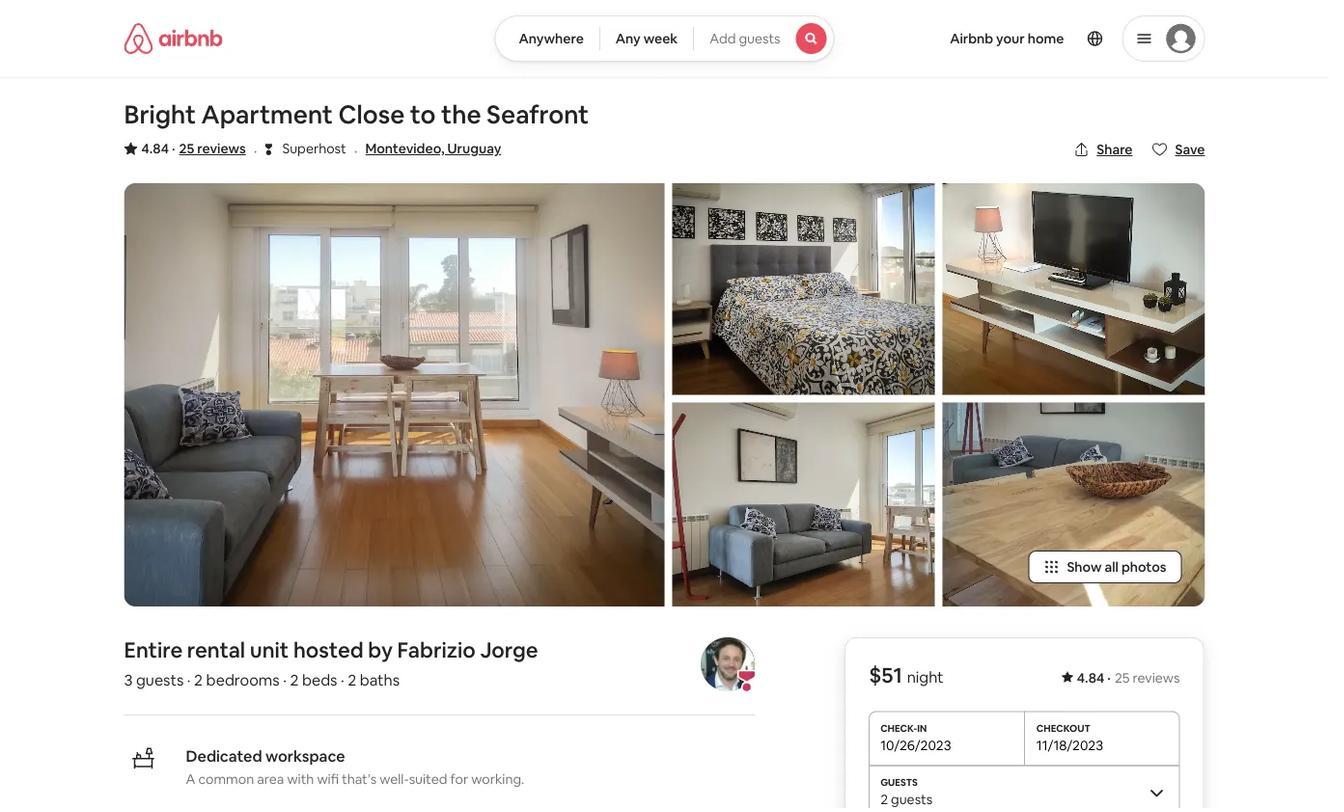 Task type: describe. For each thing, give the bounding box(es) containing it.
bright apartment close to the seafront image 2 image
[[672, 183, 935, 395]]

show
[[1067, 559, 1102, 576]]

montevideo, uruguay button
[[365, 137, 501, 160]]

bright apartment close to the seafront image 5 image
[[943, 403, 1205, 607]]

for
[[450, 771, 468, 789]]

share button
[[1066, 133, 1141, 166]]

anywhere button
[[495, 15, 600, 62]]

anywhere
[[519, 30, 584, 47]]

add guests
[[710, 30, 781, 47]]

guests for 2 guests
[[891, 791, 933, 808]]

night
[[907, 668, 944, 688]]

11/18/2023
[[1037, 737, 1104, 754]]

profile element
[[858, 0, 1205, 77]]

seafront
[[487, 98, 589, 131]]

bright apartment close to the seafront image 3 image
[[672, 403, 935, 607]]

0 horizontal spatial reviews
[[197, 140, 246, 157]]

area
[[257, 771, 284, 789]]

close
[[338, 98, 405, 131]]

dedicated
[[186, 747, 262, 766]]

airbnb your home link
[[939, 18, 1076, 59]]

0 vertical spatial 25
[[179, 140, 194, 157]]

bright apartment close to the seafront image 4 image
[[943, 183, 1205, 395]]

home
[[1028, 30, 1064, 47]]

unit
[[250, 636, 289, 664]]

rental
[[187, 636, 245, 664]]

with
[[287, 771, 314, 789]]

any
[[616, 30, 641, 47]]

by
[[368, 636, 393, 664]]

apartment
[[201, 98, 333, 131]]

wifi
[[317, 771, 339, 789]]

superhost
[[282, 140, 346, 157]]

to
[[410, 98, 436, 131]]

suited
[[409, 771, 447, 789]]

add
[[710, 30, 736, 47]]

· inside · montevideo, uruguay
[[354, 140, 358, 160]]

workspace
[[265, 747, 345, 766]]

2 left beds
[[290, 670, 299, 690]]

that's
[[342, 771, 377, 789]]

2 guests button
[[869, 766, 1180, 809]]

1 horizontal spatial 25
[[1115, 670, 1130, 687]]

2 left the baths on the left bottom
[[348, 670, 356, 690]]

0 horizontal spatial 4.84 · 25 reviews
[[141, 140, 246, 157]]

any week button
[[599, 15, 694, 62]]

uruguay
[[448, 140, 501, 157]]

week
[[644, 30, 678, 47]]

the
[[441, 98, 481, 131]]

share
[[1097, 141, 1133, 158]]



Task type: locate. For each thing, give the bounding box(es) containing it.
working.
[[471, 771, 525, 789]]

guests inside entire rental unit hosted by fabrizio jorge 3 guests · 2 bedrooms · 2 beds · 2 baths
[[136, 670, 184, 690]]

1 vertical spatial reviews
[[1133, 670, 1180, 687]]

· montevideo, uruguay
[[354, 140, 501, 160]]

1 vertical spatial guests
[[136, 670, 184, 690]]

·
[[172, 140, 175, 157], [254, 140, 257, 160], [354, 140, 358, 160], [1108, 670, 1111, 687], [187, 670, 191, 690], [283, 670, 287, 690], [341, 670, 344, 690]]

baths
[[360, 670, 400, 690]]

1 vertical spatial 4.84 · 25 reviews
[[1077, 670, 1180, 687]]

your
[[996, 30, 1025, 47]]

1 vertical spatial 25
[[1115, 670, 1130, 687]]

bright apartment close to the seafront
[[124, 98, 589, 131]]

airbnb your home
[[950, 30, 1064, 47]]

guests right add
[[739, 30, 781, 47]]

entire rental unit hosted by fabrizio jorge 3 guests · 2 bedrooms · 2 beds · 2 baths
[[124, 636, 538, 690]]

2 down rental
[[194, 670, 203, 690]]

0 vertical spatial 4.84 · 25 reviews
[[141, 140, 246, 157]]

25
[[179, 140, 194, 157], [1115, 670, 1130, 687]]

common
[[198, 771, 254, 789]]

$51 night
[[869, 662, 944, 690]]

10/26/2023
[[881, 737, 951, 754]]

0 vertical spatial reviews
[[197, 140, 246, 157]]

all
[[1105, 559, 1119, 576]]

4.84
[[141, 140, 169, 157], [1077, 670, 1105, 687]]

entire
[[124, 636, 183, 664]]

guests
[[739, 30, 781, 47], [136, 670, 184, 690], [891, 791, 933, 808]]

well-
[[380, 771, 409, 789]]

bedrooms
[[206, 670, 280, 690]]

save
[[1175, 141, 1205, 158]]

guests inside button
[[739, 30, 781, 47]]

none search field containing anywhere
[[495, 15, 835, 62]]

2 inside 'popup button'
[[881, 791, 888, 808]]

reviews
[[197, 140, 246, 157], [1133, 670, 1180, 687]]

show all photos button
[[1029, 551, 1182, 584]]

show all photos
[[1067, 559, 1167, 576]]

save button
[[1144, 133, 1213, 166]]

None search field
[[495, 15, 835, 62]]

bright apartment close to the seafront image 1 image
[[124, 183, 665, 607]]

4.84 · 25 reviews up 11/18/2023
[[1077, 670, 1180, 687]]

0 horizontal spatial 25
[[179, 140, 194, 157]]

dedicated workspace a common area with wifi that's well-suited for working.
[[186, 747, 525, 789]]

hosted
[[293, 636, 364, 664]]

4.84 up 11/18/2023
[[1077, 670, 1105, 687]]

0 horizontal spatial guests
[[136, 670, 184, 690]]

photos
[[1122, 559, 1167, 576]]

3
[[124, 670, 133, 690]]

$51
[[869, 662, 903, 690]]

2 guests
[[881, 791, 933, 808]]

1 horizontal spatial 4.84
[[1077, 670, 1105, 687]]

1 vertical spatial 4.84
[[1077, 670, 1105, 687]]

guests for add guests
[[739, 30, 781, 47]]

0 vertical spatial 4.84
[[141, 140, 169, 157]]

guests down entire
[[136, 670, 184, 690]]

1 horizontal spatial reviews
[[1133, 670, 1180, 687]]

0 vertical spatial guests
[[739, 30, 781, 47]]

4.84 down bright
[[141, 140, 169, 157]]

any week
[[616, 30, 678, 47]]

2 down 10/26/2023
[[881, 791, 888, 808]]

add guests button
[[693, 15, 835, 62]]

bright
[[124, 98, 196, 131]]

airbnb
[[950, 30, 994, 47]]

2 vertical spatial guests
[[891, 791, 933, 808]]

0 horizontal spatial 4.84
[[141, 140, 169, 157]]

1 horizontal spatial 4.84 · 25 reviews
[[1077, 670, 1180, 687]]

fabrizio jorge
[[397, 636, 538, 664]]

montevideo,
[[365, 140, 445, 157]]

1 horizontal spatial guests
[[739, 30, 781, 47]]

4.84 · 25 reviews
[[141, 140, 246, 157], [1077, 670, 1180, 687]]

4.84 · 25 reviews down bright
[[141, 140, 246, 157]]

fabrizio jorge is a superhost. learn more about fabrizio jorge. image
[[701, 638, 755, 692], [701, 638, 755, 692]]

a
[[186, 771, 195, 789]]

󰀃
[[265, 139, 272, 158]]

beds
[[302, 670, 337, 690]]

guests down 10/26/2023
[[891, 791, 933, 808]]

2 horizontal spatial guests
[[891, 791, 933, 808]]

guests inside 'popup button'
[[891, 791, 933, 808]]

25 reviews button
[[179, 139, 246, 158]]

2
[[194, 670, 203, 690], [290, 670, 299, 690], [348, 670, 356, 690], [881, 791, 888, 808]]



Task type: vqa. For each thing, say whether or not it's contained in the screenshot.
top Get
no



